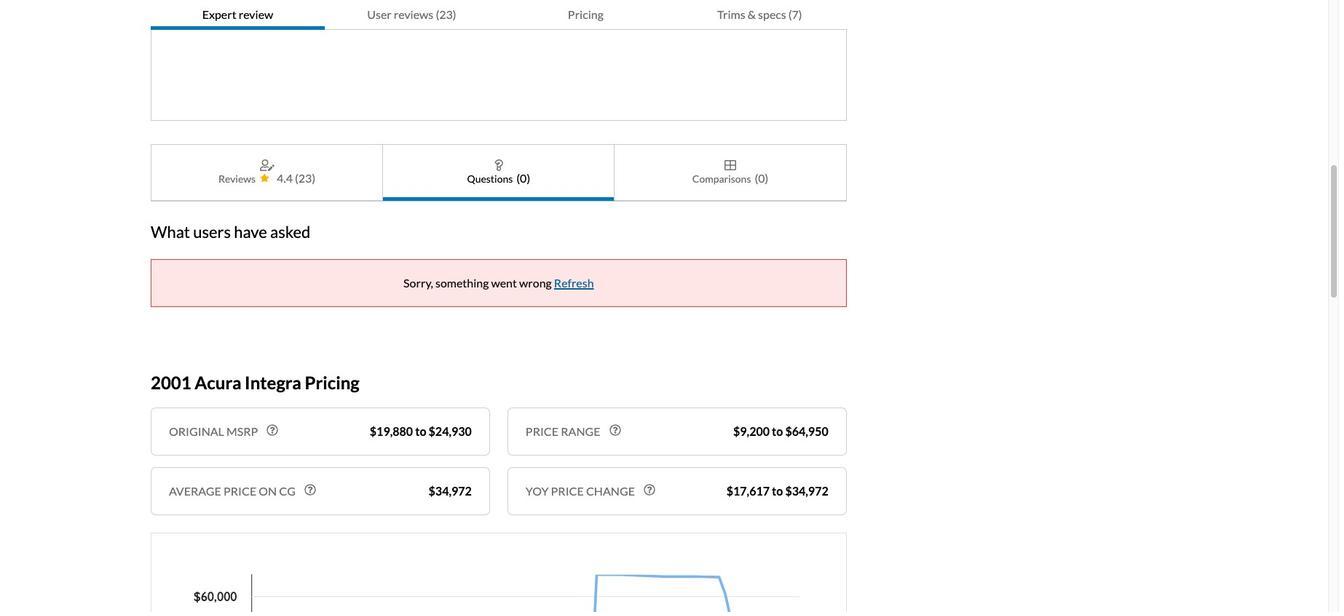Task type: locate. For each thing, give the bounding box(es) containing it.
comparisons
[[693, 172, 752, 185]]

0 horizontal spatial (0)
[[517, 171, 531, 185]]

0 horizontal spatial $34,972
[[429, 485, 472, 498]]

1 horizontal spatial $34,972
[[786, 485, 829, 498]]

expert review
[[202, 7, 273, 21]]

0 horizontal spatial question circle image
[[610, 425, 621, 436]]

trims & specs (7)
[[718, 7, 803, 21]]

2 price from the left
[[551, 485, 584, 498]]

1 vertical spatial question circle image
[[644, 485, 656, 496]]

1 horizontal spatial question circle image
[[644, 485, 656, 496]]

tab list
[[151, 0, 847, 30], [151, 144, 847, 202]]

0 horizontal spatial question circle image
[[267, 425, 278, 436]]

$34,972
[[429, 485, 472, 498], [786, 485, 829, 498]]

1 vertical spatial question circle image
[[305, 485, 316, 496]]

question circle image right the range
[[610, 425, 621, 436]]

sorry,
[[404, 276, 433, 290]]

2 tab list from the top
[[151, 144, 847, 202]]

to right $17,617
[[772, 485, 784, 498]]

have
[[234, 222, 267, 242]]

(0) right question image
[[517, 171, 531, 185]]

4.4 (23)
[[277, 171, 316, 185]]

reviews count element
[[295, 170, 316, 187]]

0 vertical spatial tab list
[[151, 0, 847, 30]]

to for $24,930
[[415, 425, 427, 439]]

0 vertical spatial (23)
[[436, 7, 457, 21]]

(23) right reviews
[[436, 7, 457, 21]]

price
[[526, 425, 559, 439]]

$9,200
[[734, 425, 770, 439]]

0 horizontal spatial (23)
[[295, 171, 316, 185]]

went
[[491, 276, 517, 290]]

tab list containing 4.4
[[151, 144, 847, 202]]

2001 acura integra pricing
[[151, 372, 360, 393]]

1 horizontal spatial (23)
[[436, 7, 457, 21]]

refresh button
[[554, 276, 594, 290]]

price left on
[[224, 485, 257, 498]]

$34,972 right $17,617
[[786, 485, 829, 498]]

question circle image for average price on cg
[[305, 485, 316, 496]]

to right $9,200
[[772, 425, 784, 439]]

$19,880 to $24,930
[[370, 425, 472, 439]]

0 horizontal spatial price
[[224, 485, 257, 498]]

1 horizontal spatial price
[[551, 485, 584, 498]]

to right $19,880
[[415, 425, 427, 439]]

question circle image
[[267, 425, 278, 436], [305, 485, 316, 496]]

cg
[[279, 485, 296, 498]]

$34,972 down $24,930
[[429, 485, 472, 498]]

0 vertical spatial question circle image
[[610, 425, 621, 436]]

question circle image
[[610, 425, 621, 436], [644, 485, 656, 496]]

users
[[193, 222, 231, 242]]

question circle image right change on the bottom left
[[644, 485, 656, 496]]

sorry, something went wrong refresh
[[404, 276, 594, 290]]

review
[[239, 7, 273, 21]]

to
[[415, 425, 427, 439], [772, 425, 784, 439], [772, 485, 784, 498]]

specs
[[759, 7, 787, 21]]

questions (0)
[[467, 171, 531, 185]]

average price on cg
[[169, 485, 296, 498]]

(0)
[[517, 171, 531, 185], [755, 171, 769, 185]]

something
[[436, 276, 489, 290]]

question circle image right the cg
[[305, 485, 316, 496]]

$17,617
[[727, 485, 770, 498]]

0 vertical spatial question circle image
[[267, 425, 278, 436]]

pricing tab
[[499, 0, 673, 30]]

1 horizontal spatial (0)
[[755, 171, 769, 185]]

1 horizontal spatial pricing
[[568, 7, 604, 21]]

question circle image for yoy price change
[[644, 485, 656, 496]]

what
[[151, 222, 190, 242]]

$64,950
[[786, 425, 829, 439]]

refresh
[[554, 276, 594, 290]]

price for change
[[551, 485, 584, 498]]

on
[[259, 485, 277, 498]]

1 vertical spatial pricing
[[305, 372, 360, 393]]

questions count element
[[517, 170, 531, 187]]

$17,617 to $34,972
[[727, 485, 829, 498]]

comparisons (0)
[[693, 171, 769, 185]]

1 (0) from the left
[[517, 171, 531, 185]]

price
[[224, 485, 257, 498], [551, 485, 584, 498]]

original msrp
[[169, 425, 258, 439]]

0 vertical spatial pricing
[[568, 7, 604, 21]]

yoy price change
[[526, 485, 635, 498]]

2 (0) from the left
[[755, 171, 769, 185]]

tab list containing expert review
[[151, 0, 847, 30]]

question circle image right the msrp
[[267, 425, 278, 436]]

original
[[169, 425, 224, 439]]

1 price from the left
[[224, 485, 257, 498]]

average
[[169, 485, 221, 498]]

yoy
[[526, 485, 549, 498]]

$24,930
[[429, 425, 472, 439]]

1 vertical spatial (23)
[[295, 171, 316, 185]]

price right yoy
[[551, 485, 584, 498]]

pricing
[[568, 7, 604, 21], [305, 372, 360, 393]]

(0) right th large icon
[[755, 171, 769, 185]]

to for $34,972
[[772, 485, 784, 498]]

1 horizontal spatial question circle image
[[305, 485, 316, 496]]

&
[[748, 7, 756, 21]]

user reviews (23)
[[367, 7, 457, 21]]

(23) right "4.4"
[[295, 171, 316, 185]]

(23)
[[436, 7, 457, 21], [295, 171, 316, 185]]

asked
[[270, 222, 311, 242]]

change
[[586, 485, 635, 498]]

1 vertical spatial tab list
[[151, 144, 847, 202]]

1 tab list from the top
[[151, 0, 847, 30]]



Task type: vqa. For each thing, say whether or not it's contained in the screenshot.


Task type: describe. For each thing, give the bounding box(es) containing it.
reviews
[[219, 172, 256, 185]]

(0) for comparisons (0)
[[755, 171, 769, 185]]

trims
[[718, 7, 746, 21]]

1 $34,972 from the left
[[429, 485, 472, 498]]

question circle image for price range
[[610, 425, 621, 436]]

2001
[[151, 372, 191, 393]]

4.4
[[277, 171, 293, 185]]

reviews
[[394, 7, 434, 21]]

acura
[[195, 372, 242, 393]]

$19,880
[[370, 425, 413, 439]]

wrong
[[520, 276, 552, 290]]

(23) inside tab
[[436, 7, 457, 21]]

expert
[[202, 7, 237, 21]]

user reviews (23) tab
[[325, 0, 499, 30]]

(0) for questions (0)
[[517, 171, 531, 185]]

0 horizontal spatial pricing
[[305, 372, 360, 393]]

questions
[[467, 172, 513, 185]]

th large image
[[725, 160, 737, 171]]

trims & specs (7) tab
[[673, 0, 847, 30]]

(7)
[[789, 7, 803, 21]]

to for $64,950
[[772, 425, 784, 439]]

price for on
[[224, 485, 257, 498]]

question circle image for original msrp
[[267, 425, 278, 436]]

comparisons count element
[[755, 170, 769, 187]]

price range
[[526, 425, 601, 439]]

2 $34,972 from the left
[[786, 485, 829, 498]]

integra
[[245, 372, 302, 393]]

user
[[367, 7, 392, 21]]

expert review tab
[[151, 0, 325, 30]]

$9,200 to $64,950
[[734, 425, 829, 439]]

range
[[561, 425, 601, 439]]

user edit image
[[260, 160, 274, 171]]

what users have asked
[[151, 222, 311, 242]]

question image
[[495, 160, 503, 171]]

msrp
[[227, 425, 258, 439]]

pricing inside pricing tab
[[568, 7, 604, 21]]



